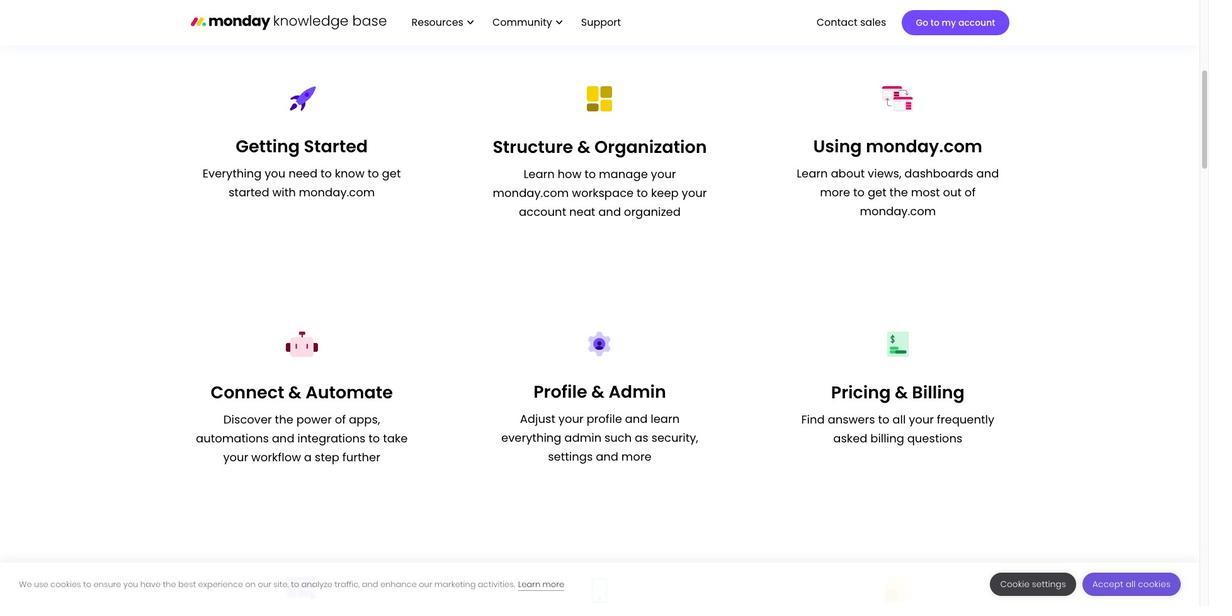 Task type: describe. For each thing, give the bounding box(es) containing it.
answers
[[828, 412, 875, 428]]

learn for structure
[[524, 166, 555, 182]]

dashboards
[[905, 166, 974, 181]]

my
[[942, 16, 956, 29]]

monday.com inside everything you need to know to get started with monday.com
[[299, 185, 375, 200]]

1 horizontal spatial need
[[512, 20, 541, 35]]

settings inside button
[[1032, 579, 1067, 591]]

further
[[343, 450, 380, 466]]

structure
[[493, 135, 573, 159]]

to inside the go to my account link
[[931, 16, 940, 29]]

admin
[[609, 381, 666, 404]]

0 horizontal spatial you
[[123, 579, 138, 591]]

experience
[[198, 579, 243, 591]]

your inside discover the power of apps, automations and integrations to take your workflow a step further
[[223, 450, 248, 466]]

get inside learn about views, dashboards and more to get the most out of monday.com
[[868, 185, 887, 200]]

connect
[[211, 381, 284, 404]]

connect & automate
[[211, 381, 393, 404]]

profile
[[534, 381, 588, 404]]

using
[[814, 135, 862, 158]]

1 horizontal spatial know
[[559, 20, 588, 35]]

activities.
[[478, 579, 515, 591]]

& for structure
[[577, 135, 591, 159]]

list containing resources
[[399, 0, 631, 45]]

your inside find answers to all your frequently asked billing questions
[[909, 412, 934, 428]]

and inside learn about views, dashboards and more to get the most out of monday.com
[[977, 166, 999, 181]]

cookies for use
[[50, 579, 81, 591]]

getting started
[[236, 135, 368, 158]]

use
[[34, 579, 48, 591]]

discover
[[224, 412, 272, 428]]

workflow
[[251, 450, 301, 466]]

best
[[178, 579, 196, 591]]

go to my account link
[[902, 10, 1010, 35]]

1 horizontal spatial everything you need to know to get started with monday.com
[[426, 20, 774, 35]]

all inside find answers to all your frequently asked billing questions
[[893, 412, 906, 428]]

everything
[[501, 430, 562, 446]]

learn for using
[[797, 166, 828, 181]]

pricing
[[831, 381, 891, 404]]

accept
[[1093, 579, 1124, 591]]

learn more link
[[518, 579, 565, 591]]

neat
[[569, 204, 596, 220]]

settings inside adjust your profile and learn everything admin such as security, settings and more
[[548, 449, 593, 465]]

marketing
[[435, 579, 476, 591]]

frequently
[[937, 412, 995, 428]]

security,
[[652, 430, 699, 446]]

accept all cookies button
[[1083, 573, 1181, 597]]

about
[[831, 166, 865, 181]]

monday.com inside learn about views, dashboards and more to get the most out of monday.com
[[860, 203, 936, 219]]

& for profile
[[592, 381, 605, 404]]

contact sales
[[817, 15, 887, 29]]

manage
[[599, 166, 648, 182]]

everything inside everything you need to know to get started with monday.com
[[203, 166, 262, 181]]

1 horizontal spatial you
[[265, 166, 286, 181]]

community
[[493, 15, 552, 29]]

traffic,
[[335, 579, 360, 591]]

cookie settings button
[[991, 573, 1077, 597]]

1 horizontal spatial started
[[627, 20, 668, 35]]

profile & admin
[[534, 381, 666, 404]]

go to my account
[[916, 16, 996, 29]]

adjust your profile and learn everything admin such as security, settings and more
[[501, 411, 699, 465]]

power
[[296, 412, 332, 428]]

out
[[943, 185, 962, 200]]

main element
[[399, 0, 1010, 45]]

0 vertical spatial everything
[[426, 20, 485, 35]]

community link
[[486, 12, 569, 34]]

learn how to manage your monday.com workspace to keep your account neat and organized
[[493, 166, 707, 220]]

2 horizontal spatial you
[[488, 20, 509, 35]]

cookies for all
[[1138, 579, 1171, 591]]

automate
[[306, 381, 393, 404]]

0 horizontal spatial everything you need to know to get started with monday.com
[[203, 166, 401, 200]]

discover the power of apps, automations and integrations to take your workflow a step further
[[196, 412, 408, 466]]

questions
[[908, 431, 963, 447]]

adjust
[[520, 411, 556, 427]]

account inside the main element
[[959, 16, 996, 29]]

resources link
[[405, 12, 480, 34]]

your inside adjust your profile and learn everything admin such as security, settings and more
[[559, 411, 584, 427]]

0 horizontal spatial started
[[229, 185, 269, 200]]

account inside learn how to manage your monday.com workspace to keep your account neat and organized
[[519, 204, 566, 220]]

enhance
[[380, 579, 417, 591]]

analyze
[[301, 579, 333, 591]]

& for connect
[[288, 381, 302, 404]]

organized
[[624, 204, 681, 220]]

started
[[304, 135, 368, 158]]

to inside learn about views, dashboards and more to get the most out of monday.com
[[854, 185, 865, 200]]

the inside discover the power of apps, automations and integrations to take your workflow a step further
[[275, 412, 293, 428]]

we use cookies to ensure you have the best experience on our site, to analyze traffic, and enhance our marketing activities. learn more
[[19, 579, 565, 591]]

a
[[304, 450, 312, 466]]

contact
[[817, 15, 858, 29]]

and inside learn how to manage your monday.com workspace to keep your account neat and organized
[[599, 204, 621, 220]]



Task type: vqa. For each thing, say whether or not it's contained in the screenshot.
MORE within the the Learn about views, dashboards and more to get the most out of monday.com
yes



Task type: locate. For each thing, give the bounding box(es) containing it.
0 vertical spatial started
[[627, 20, 668, 35]]

take
[[383, 431, 408, 447]]

contact sales link
[[811, 12, 893, 34]]

1 horizontal spatial more
[[622, 449, 652, 465]]

of inside learn about views, dashboards and more to get the most out of monday.com
[[965, 185, 976, 200]]

you right resources link
[[488, 20, 509, 35]]

1 horizontal spatial our
[[419, 579, 432, 591]]

0 vertical spatial more
[[820, 185, 851, 200]]

all inside "button"
[[1126, 579, 1136, 591]]

0 vertical spatial know
[[559, 20, 588, 35]]

dialog
[[0, 563, 1200, 607]]

and inside discover the power of apps, automations and integrations to take your workflow a step further
[[272, 431, 295, 447]]

accept all cookies
[[1093, 579, 1171, 591]]

of
[[965, 185, 976, 200], [335, 412, 346, 428]]

learn about views, dashboards and more to get the most out of monday.com
[[797, 166, 999, 219]]

2 vertical spatial the
[[163, 579, 176, 591]]

and up workflow
[[272, 431, 295, 447]]

0 horizontal spatial our
[[258, 579, 271, 591]]

2 vertical spatial more
[[543, 579, 565, 591]]

0 horizontal spatial cookies
[[50, 579, 81, 591]]

0 horizontal spatial with
[[272, 185, 296, 200]]

find answers to all your frequently asked billing questions
[[802, 412, 995, 447]]

learn left about
[[797, 166, 828, 181]]

settings down admin
[[548, 449, 593, 465]]

admin
[[565, 430, 602, 446]]

the left power
[[275, 412, 293, 428]]

0 vertical spatial need
[[512, 20, 541, 35]]

1 vertical spatial with
[[272, 185, 296, 200]]

the left best
[[163, 579, 176, 591]]

using monday.com
[[814, 135, 983, 158]]

you left have
[[123, 579, 138, 591]]

support
[[581, 15, 621, 29]]

workspace
[[572, 185, 634, 201]]

1 horizontal spatial of
[[965, 185, 976, 200]]

1 vertical spatial get
[[382, 166, 401, 181]]

all right accept
[[1126, 579, 1136, 591]]

0 horizontal spatial everything
[[203, 166, 262, 181]]

0 vertical spatial the
[[890, 185, 908, 200]]

of inside discover the power of apps, automations and integrations to take your workflow a step further
[[335, 412, 346, 428]]

all
[[893, 412, 906, 428], [1126, 579, 1136, 591]]

as
[[635, 430, 649, 446]]

billing
[[871, 431, 905, 447]]

learn down the "structure"
[[524, 166, 555, 182]]

1 vertical spatial you
[[265, 166, 286, 181]]

more inside learn about views, dashboards and more to get the most out of monday.com
[[820, 185, 851, 200]]

cookies
[[50, 579, 81, 591], [1138, 579, 1171, 591]]

you down getting on the top left of the page
[[265, 166, 286, 181]]

know right community
[[559, 20, 588, 35]]

settings
[[548, 449, 593, 465], [1032, 579, 1067, 591]]

support link
[[575, 12, 631, 34], [581, 15, 625, 29]]

your right keep on the right top of page
[[682, 185, 707, 201]]

views,
[[868, 166, 902, 181]]

1 vertical spatial everything you need to know to get started with monday.com
[[203, 166, 401, 200]]

need
[[512, 20, 541, 35], [289, 166, 318, 181]]

2 horizontal spatial more
[[820, 185, 851, 200]]

cookies right accept
[[1138, 579, 1171, 591]]

and right 'dashboards'
[[977, 166, 999, 181]]

everything
[[426, 20, 485, 35], [203, 166, 262, 181]]

2 horizontal spatial the
[[890, 185, 908, 200]]

our right on
[[258, 579, 271, 591]]

0 horizontal spatial account
[[519, 204, 566, 220]]

more inside adjust your profile and learn everything admin such as security, settings and more
[[622, 449, 652, 465]]

0 horizontal spatial all
[[893, 412, 906, 428]]

started right the "support"
[[627, 20, 668, 35]]

resources
[[412, 15, 464, 29]]

to
[[931, 16, 940, 29], [544, 20, 555, 35], [591, 20, 603, 35], [321, 166, 332, 181], [368, 166, 379, 181], [585, 166, 596, 182], [854, 185, 865, 200], [637, 185, 648, 201], [878, 412, 890, 428], [369, 431, 380, 447], [83, 579, 91, 591], [291, 579, 299, 591]]

0 vertical spatial settings
[[548, 449, 593, 465]]

your down automations
[[223, 450, 248, 466]]

2 vertical spatial you
[[123, 579, 138, 591]]

0 horizontal spatial more
[[543, 579, 565, 591]]

cookies right use
[[50, 579, 81, 591]]

how
[[558, 166, 582, 182]]

the inside learn about views, dashboards and more to get the most out of monday.com
[[890, 185, 908, 200]]

your up keep on the right top of page
[[651, 166, 676, 182]]

learn
[[797, 166, 828, 181], [524, 166, 555, 182], [518, 579, 541, 591]]

cookie settings
[[1001, 579, 1067, 591]]

1 horizontal spatial account
[[959, 16, 996, 29]]

1 horizontal spatial everything
[[426, 20, 485, 35]]

integrations
[[298, 431, 366, 447]]

your up questions
[[909, 412, 934, 428]]

& up find answers to all your frequently asked billing questions
[[895, 381, 908, 404]]

learn right 'activities.'
[[518, 579, 541, 591]]

and down such
[[596, 449, 619, 465]]

learn inside learn about views, dashboards and more to get the most out of monday.com
[[797, 166, 828, 181]]

site,
[[274, 579, 289, 591]]

0 horizontal spatial settings
[[548, 449, 593, 465]]

know down started in the top left of the page
[[335, 166, 365, 181]]

such
[[605, 430, 632, 446]]

settings right cookie
[[1032, 579, 1067, 591]]

account
[[959, 16, 996, 29], [519, 204, 566, 220]]

monday.com inside learn how to manage your monday.com workspace to keep your account neat and organized
[[493, 185, 569, 201]]

dialog containing we use cookies to ensure you have the best experience on our site, to analyze traffic, and enhance our marketing activities.
[[0, 563, 1200, 607]]

keep
[[651, 185, 679, 201]]

1 horizontal spatial with
[[671, 20, 695, 35]]

0 vertical spatial with
[[671, 20, 695, 35]]

1 vertical spatial all
[[1126, 579, 1136, 591]]

of up integrations
[[335, 412, 346, 428]]

1 horizontal spatial settings
[[1032, 579, 1067, 591]]

the
[[890, 185, 908, 200], [275, 412, 293, 428], [163, 579, 176, 591]]

0 vertical spatial you
[[488, 20, 509, 35]]

cookie
[[1001, 579, 1030, 591]]

2 our from the left
[[419, 579, 432, 591]]

1 horizontal spatial the
[[275, 412, 293, 428]]

sales
[[861, 15, 887, 29]]

started
[[627, 20, 668, 35], [229, 185, 269, 200]]

1 vertical spatial know
[[335, 166, 365, 181]]

account left neat
[[519, 204, 566, 220]]

0 vertical spatial of
[[965, 185, 976, 200]]

started down getting on the top left of the page
[[229, 185, 269, 200]]

& for pricing
[[895, 381, 908, 404]]

find
[[802, 412, 825, 428]]

1 vertical spatial settings
[[1032, 579, 1067, 591]]

account right my
[[959, 16, 996, 29]]

0 vertical spatial all
[[893, 412, 906, 428]]

to inside discover the power of apps, automations and integrations to take your workflow a step further
[[369, 431, 380, 447]]

1 our from the left
[[258, 579, 271, 591]]

0 vertical spatial everything you need to know to get started with monday.com
[[426, 20, 774, 35]]

1 vertical spatial of
[[335, 412, 346, 428]]

and
[[977, 166, 999, 181], [599, 204, 621, 220], [625, 411, 648, 427], [272, 431, 295, 447], [596, 449, 619, 465], [362, 579, 378, 591]]

and down the workspace
[[599, 204, 621, 220]]

cookies inside "button"
[[1138, 579, 1171, 591]]

more right 'activities.'
[[543, 579, 565, 591]]

0 horizontal spatial need
[[289, 166, 318, 181]]

pricing & billing
[[831, 381, 965, 404]]

more
[[820, 185, 851, 200], [622, 449, 652, 465], [543, 579, 565, 591]]

& up profile
[[592, 381, 605, 404]]

1 horizontal spatial get
[[606, 20, 624, 35]]

1 vertical spatial everything
[[203, 166, 262, 181]]

&
[[577, 135, 591, 159], [592, 381, 605, 404], [288, 381, 302, 404], [895, 381, 908, 404]]

of right out
[[965, 185, 976, 200]]

with
[[671, 20, 695, 35], [272, 185, 296, 200]]

our right enhance
[[419, 579, 432, 591]]

most
[[911, 185, 940, 200]]

have
[[140, 579, 161, 591]]

step
[[315, 450, 340, 466]]

0 horizontal spatial of
[[335, 412, 346, 428]]

and up as
[[625, 411, 648, 427]]

billing
[[912, 381, 965, 404]]

1 vertical spatial need
[[289, 166, 318, 181]]

& up power
[[288, 381, 302, 404]]

1 vertical spatial account
[[519, 204, 566, 220]]

0 horizontal spatial get
[[382, 166, 401, 181]]

learn inside learn how to manage your monday.com workspace to keep your account neat and organized
[[524, 166, 555, 182]]

apps,
[[349, 412, 380, 428]]

know
[[559, 20, 588, 35], [335, 166, 365, 181]]

& up how
[[577, 135, 591, 159]]

list
[[399, 0, 631, 45]]

automations
[[196, 431, 269, 447]]

1 vertical spatial more
[[622, 449, 652, 465]]

getting
[[236, 135, 300, 158]]

0 vertical spatial account
[[959, 16, 996, 29]]

1 vertical spatial started
[[229, 185, 269, 200]]

2 horizontal spatial get
[[868, 185, 887, 200]]

ensure
[[94, 579, 121, 591]]

learn
[[651, 411, 680, 427]]

1 vertical spatial the
[[275, 412, 293, 428]]

0 horizontal spatial the
[[163, 579, 176, 591]]

1 horizontal spatial cookies
[[1138, 579, 1171, 591]]

get
[[606, 20, 624, 35], [382, 166, 401, 181], [868, 185, 887, 200]]

structure & organization
[[493, 135, 707, 159]]

0 horizontal spatial know
[[335, 166, 365, 181]]

and right traffic,
[[362, 579, 378, 591]]

asked
[[834, 431, 868, 447]]

your
[[651, 166, 676, 182], [682, 185, 707, 201], [559, 411, 584, 427], [909, 412, 934, 428], [223, 450, 248, 466]]

we
[[19, 579, 32, 591]]

monday.com logo image
[[191, 9, 386, 35]]

your up admin
[[559, 411, 584, 427]]

1 horizontal spatial all
[[1126, 579, 1136, 591]]

2 vertical spatial get
[[868, 185, 887, 200]]

more down about
[[820, 185, 851, 200]]

you
[[488, 20, 509, 35], [265, 166, 286, 181], [123, 579, 138, 591]]

organization
[[595, 135, 707, 159]]

more down as
[[622, 449, 652, 465]]

to inside find answers to all your frequently asked billing questions
[[878, 412, 890, 428]]

on
[[245, 579, 256, 591]]

all up 'billing'
[[893, 412, 906, 428]]

our
[[258, 579, 271, 591], [419, 579, 432, 591]]

go
[[916, 16, 929, 29]]

profile
[[587, 411, 622, 427]]

the down views,
[[890, 185, 908, 200]]

everything you need to know to get started with monday.com
[[426, 20, 774, 35], [203, 166, 401, 200]]

0 vertical spatial get
[[606, 20, 624, 35]]



